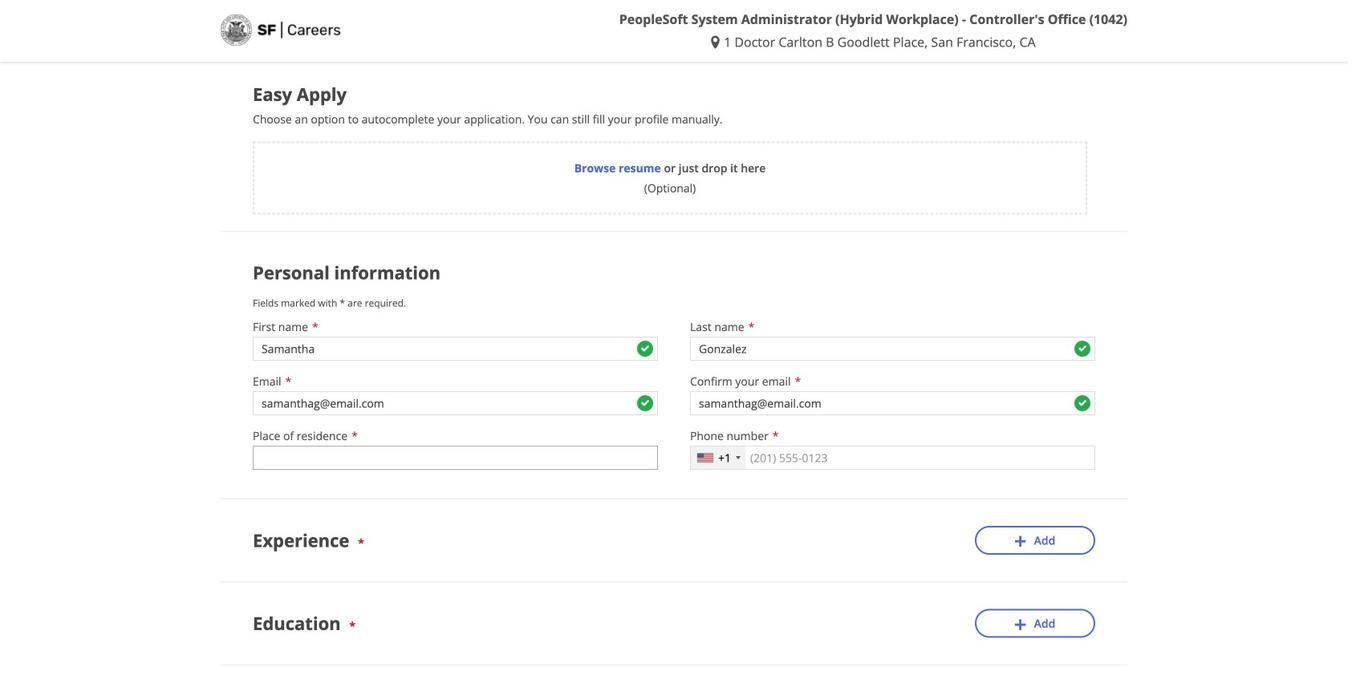 Task type: describe. For each thing, give the bounding box(es) containing it.
city and county of san francisco logo image
[[221, 14, 341, 46]]



Task type: vqa. For each thing, say whether or not it's contained in the screenshot.
City and County of San Francisco Logo
yes



Task type: locate. For each thing, give the bounding box(es) containing it.
location image
[[711, 36, 724, 49]]



